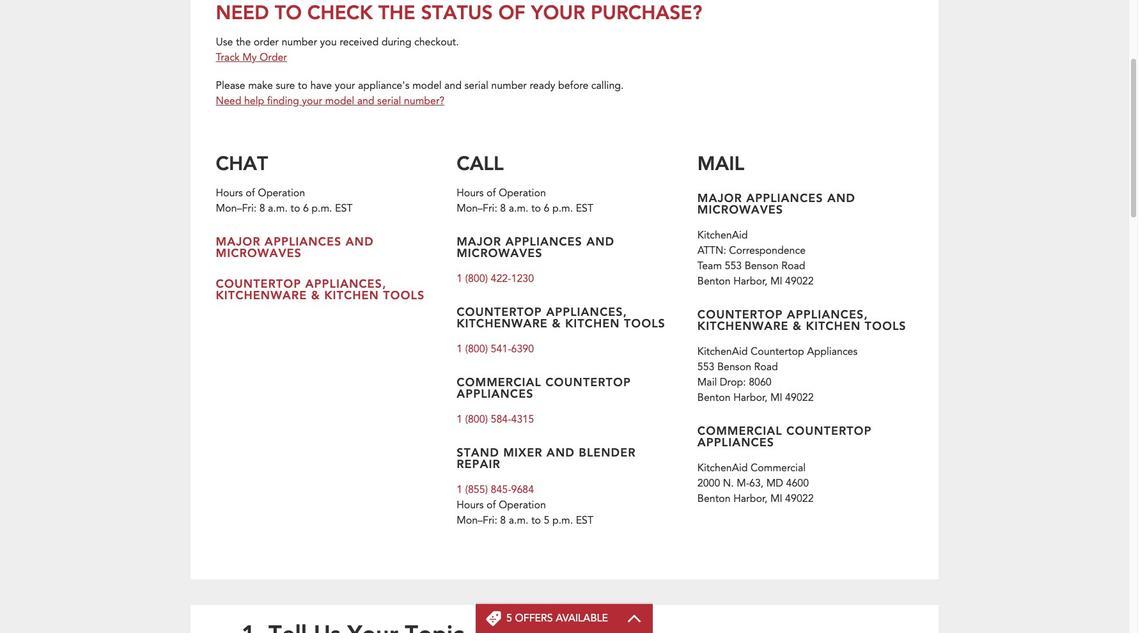 Task type: describe. For each thing, give the bounding box(es) containing it.
0 vertical spatial commercial
[[457, 374, 542, 390]]

1 horizontal spatial major appliances and microwaves
[[457, 234, 615, 261]]

the
[[236, 35, 251, 49]]

harbor, inside 'kitchenaid attn: correspondence team 553 benson road benton harbor, mi 49022'
[[734, 275, 768, 289]]

9684
[[511, 483, 534, 497]]

1 vertical spatial commercial
[[698, 423, 783, 438]]

countertop appliances, kitchenware & kitchen tools link
[[216, 276, 425, 303]]

49022 inside kitchenaid commercial 2000 n. m-63, md 4600 benton harbor, mi 49022
[[785, 492, 814, 506]]

road inside kitchenaid countertop appliances 553 benson road mail drop: 8060 benton harbor, mi 49022
[[754, 360, 778, 374]]

mon–fri: for call
[[457, 202, 497, 216]]

0 vertical spatial model
[[412, 79, 442, 93]]

sure
[[276, 79, 295, 93]]

stand mixer and blender repair
[[457, 445, 636, 472]]

mon–fri: inside 1 (855) 845-9684 hours of operation mon–fri: 8 a.m. to 5 p.m. est
[[457, 514, 497, 528]]

1 horizontal spatial microwaves
[[457, 245, 543, 261]]

1 (800) 422-1230 link
[[457, 272, 534, 286]]

1 (800) 541-6390
[[457, 342, 534, 356]]

correspondence
[[729, 244, 806, 258]]

countertop inside countertop appliances, kitchenware & kitchen tools link
[[216, 276, 301, 291]]

1 for commercial countertop appliances
[[457, 413, 462, 427]]

8 for chat
[[259, 202, 265, 216]]

2 horizontal spatial microwaves
[[698, 202, 784, 217]]

1 (855) 845-9684 link
[[457, 483, 534, 497]]

49022 inside 'kitchenaid attn: correspondence team 553 benson road benton harbor, mi 49022'
[[785, 275, 814, 289]]

1 vertical spatial serial
[[377, 94, 401, 108]]

mixer
[[503, 445, 543, 460]]

(855)
[[465, 483, 488, 497]]

0 horizontal spatial tools
[[383, 287, 425, 303]]

1 (800) 584-4315 link
[[457, 413, 534, 427]]

a.m. inside 1 (855) 845-9684 hours of operation mon–fri: 8 a.m. to 5 p.m. est
[[509, 514, 529, 528]]

track my order link
[[216, 51, 287, 65]]

kitchenaid commercial 2000 n. m-63, md 4600 benton harbor, mi 49022
[[698, 461, 814, 506]]

track
[[216, 51, 240, 65]]

2 horizontal spatial tools
[[865, 318, 907, 333]]

1 horizontal spatial appliances,
[[546, 304, 627, 319]]

63,
[[750, 477, 764, 491]]

attn:
[[698, 244, 726, 258]]

1 (800) 541-6390 link
[[457, 342, 534, 356]]

offers
[[515, 611, 553, 625]]

p.m. for chat
[[312, 202, 332, 216]]

0 vertical spatial your
[[335, 79, 355, 93]]

number inside "use the order number you received during checkout. track my order"
[[282, 35, 317, 49]]

0 horizontal spatial model
[[325, 94, 354, 108]]

hours for chat
[[216, 186, 243, 200]]

have
[[310, 79, 332, 93]]

m-
[[737, 477, 750, 491]]

ready
[[530, 79, 555, 93]]

5 offers available
[[507, 611, 608, 625]]

0 horizontal spatial appliances,
[[305, 276, 386, 291]]

benton inside kitchenaid countertop appliances 553 benson road mail drop: 8060 benton harbor, mi 49022
[[698, 391, 731, 405]]

n.
[[723, 477, 734, 491]]

1 horizontal spatial &
[[552, 316, 561, 331]]

553 inside kitchenaid countertop appliances 553 benson road mail drop: 8060 benton harbor, mi 49022
[[698, 360, 715, 374]]

use the order number you received during checkout. track my order
[[216, 35, 459, 65]]

hours of operation mon–fri: 8 a.m. to 6 p.m. est for call
[[457, 186, 594, 216]]

1 vertical spatial your
[[302, 94, 322, 108]]

49022 inside kitchenaid countertop appliances 553 benson road mail drop: 8060 benton harbor, mi 49022
[[785, 391, 814, 405]]

available
[[556, 611, 608, 625]]

of inside 1 (855) 845-9684 hours of operation mon–fri: 8 a.m. to 5 p.m. est
[[487, 498, 496, 513]]

to inside 1 (855) 845-9684 hours of operation mon–fri: 8 a.m. to 5 p.m. est
[[531, 514, 541, 528]]

8 for call
[[500, 202, 506, 216]]

before
[[558, 79, 589, 93]]

1 (855) 845-9684 hours of operation mon–fri: 8 a.m. to 5 p.m. est
[[457, 483, 594, 528]]

help
[[244, 94, 264, 108]]

make
[[248, 79, 273, 93]]

a.m. for call
[[509, 202, 529, 216]]

appliance's
[[358, 79, 410, 93]]

2 horizontal spatial countertop appliances, kitchenware & kitchen tools
[[698, 307, 907, 333]]

need
[[216, 94, 241, 108]]

p.m. inside 1 (855) 845-9684 hours of operation mon–fri: 8 a.m. to 5 p.m. est
[[552, 514, 573, 528]]

0 horizontal spatial major
[[216, 234, 261, 249]]

team
[[698, 259, 722, 273]]

md
[[767, 477, 783, 491]]

(800) for countertop appliances, kitchenware & kitchen tools
[[465, 342, 488, 356]]

received
[[340, 35, 379, 49]]

584-
[[491, 413, 511, 427]]

blender
[[579, 445, 636, 460]]

1 horizontal spatial tools
[[624, 316, 666, 331]]

1 horizontal spatial kitchen
[[565, 316, 620, 331]]

2 horizontal spatial kitchenware
[[698, 318, 789, 333]]

5 inside 1 (855) 845-9684 hours of operation mon–fri: 8 a.m. to 5 p.m. est
[[544, 514, 550, 528]]

8 inside 1 (855) 845-9684 hours of operation mon–fri: 8 a.m. to 5 p.m. est
[[500, 514, 506, 528]]

road inside 'kitchenaid attn: correspondence team 553 benson road benton harbor, mi 49022'
[[782, 259, 806, 273]]

kitchenaid countertop appliances 553 benson road mail drop: 8060 benton harbor, mi 49022
[[698, 345, 858, 405]]

to inside please make sure to have your appliance's model and serial number ready before calling. need help finding your model and serial number?
[[298, 79, 308, 93]]

553 inside 'kitchenaid attn: correspondence team 553 benson road benton harbor, mi 49022'
[[725, 259, 742, 273]]

finding
[[267, 94, 299, 108]]

call
[[457, 151, 504, 175]]

calling.
[[591, 79, 624, 93]]

1 horizontal spatial kitchenware
[[457, 316, 548, 331]]

est for call
[[576, 202, 594, 216]]

commercial inside kitchenaid commercial 2000 n. m-63, md 4600 benton harbor, mi 49022
[[751, 461, 806, 475]]

hours inside 1 (855) 845-9684 hours of operation mon–fri: 8 a.m. to 5 p.m. est
[[457, 498, 484, 513]]

kitchenaid attn: correspondence team 553 benson road benton harbor, mi 49022
[[698, 229, 814, 289]]

number inside please make sure to have your appliance's model and serial number ready before calling. need help finding your model and serial number?
[[491, 79, 527, 93]]



Task type: locate. For each thing, give the bounding box(es) containing it.
mon–fri: down chat
[[216, 202, 257, 216]]

use
[[216, 35, 233, 49]]

countertop inside kitchenaid countertop appliances 553 benson road mail drop: 8060 benton harbor, mi 49022
[[751, 345, 804, 359]]

major appliances and microwaves up countertop appliances, kitchenware & kitchen tools link
[[216, 234, 374, 261]]

1 horizontal spatial 5
[[544, 514, 550, 528]]

0 horizontal spatial 6
[[303, 202, 309, 216]]

553 right team
[[725, 259, 742, 273]]

commercial countertop appliances
[[457, 374, 631, 401], [698, 423, 872, 450]]

countertop appliances, kitchenware & kitchen tools down major appliances and microwaves link
[[216, 276, 425, 303]]

553
[[725, 259, 742, 273], [698, 360, 715, 374]]

harbor, down 8060
[[734, 391, 768, 405]]

you
[[320, 35, 337, 49]]

kitchenware up "541-" in the bottom of the page
[[457, 316, 548, 331]]

3 (800) from the top
[[465, 413, 488, 427]]

1 vertical spatial (800)
[[465, 342, 488, 356]]

drop:
[[720, 376, 746, 390]]

1 horizontal spatial road
[[782, 259, 806, 273]]

1 vertical spatial 553
[[698, 360, 715, 374]]

kitchen
[[324, 287, 379, 303], [565, 316, 620, 331], [806, 318, 861, 333]]

hours of operation mon–fri: 8 a.m. to 6 p.m. est
[[216, 186, 353, 216], [457, 186, 594, 216]]

hours
[[216, 186, 243, 200], [457, 186, 484, 200], [457, 498, 484, 513]]

my
[[243, 51, 257, 65]]

0 horizontal spatial number
[[282, 35, 317, 49]]

6 for chat
[[303, 202, 309, 216]]

operation inside 1 (855) 845-9684 hours of operation mon–fri: 8 a.m. to 5 p.m. est
[[499, 498, 546, 513]]

0 vertical spatial (800)
[[465, 272, 488, 286]]

1 left "541-" in the bottom of the page
[[457, 342, 462, 356]]

hours for call
[[457, 186, 484, 200]]

commercial countertop appliances up md
[[698, 423, 872, 450]]

mon–fri: for chat
[[216, 202, 257, 216]]

1 horizontal spatial number
[[491, 79, 527, 93]]

major appliances and microwaves
[[698, 190, 856, 217], [216, 234, 374, 261], [457, 234, 615, 261]]

harbor, inside kitchenaid commercial 2000 n. m-63, md 4600 benton harbor, mi 49022
[[734, 492, 768, 506]]

4315
[[511, 413, 534, 427]]

2 horizontal spatial major
[[698, 190, 742, 206]]

operation down call
[[499, 186, 546, 200]]

benton down mail
[[698, 391, 731, 405]]

2 (800) from the top
[[465, 342, 488, 356]]

countertop appliances, kitchenware & kitchen tools up kitchenaid countertop appliances 553 benson road mail drop: 8060 benton harbor, mi 49022
[[698, 307, 907, 333]]

benton
[[698, 275, 731, 289], [698, 391, 731, 405], [698, 492, 731, 506]]

checkout.
[[414, 35, 459, 49]]

8 down 845-
[[500, 514, 506, 528]]

5 left offers at the bottom of the page
[[507, 611, 512, 625]]

(800) left "541-" in the bottom of the page
[[465, 342, 488, 356]]

2 hours of operation mon–fri: 8 a.m. to 6 p.m. est from the left
[[457, 186, 594, 216]]

commercial down "541-" in the bottom of the page
[[457, 374, 542, 390]]

of for chat
[[246, 186, 255, 200]]

a.m.
[[268, 202, 288, 216], [509, 202, 529, 216], [509, 514, 529, 528]]

please
[[216, 79, 245, 93]]

benson up the drop:
[[718, 360, 751, 374]]

1 49022 from the top
[[785, 275, 814, 289]]

0 horizontal spatial microwaves
[[216, 245, 302, 261]]

est inside 1 (855) 845-9684 hours of operation mon–fri: 8 a.m. to 5 p.m. est
[[576, 514, 594, 528]]

need help finding your model and serial number? link
[[216, 94, 445, 108]]

1 (800) 422-1230
[[457, 272, 534, 286]]

mon–fri: down (855)
[[457, 514, 497, 528]]

of
[[246, 186, 255, 200], [487, 186, 496, 200], [487, 498, 496, 513]]

appliances inside kitchenaid countertop appliances 553 benson road mail drop: 8060 benton harbor, mi 49022
[[807, 345, 858, 359]]

1 vertical spatial kitchenaid
[[698, 345, 748, 359]]

to
[[298, 79, 308, 93], [291, 202, 300, 216], [531, 202, 541, 216], [531, 514, 541, 528]]

0 vertical spatial commercial countertop appliances
[[457, 374, 631, 401]]

mon–fri: down call
[[457, 202, 497, 216]]

benson inside kitchenaid countertop appliances 553 benson road mail drop: 8060 benton harbor, mi 49022
[[718, 360, 751, 374]]

1 vertical spatial 5
[[507, 611, 512, 625]]

5
[[544, 514, 550, 528], [507, 611, 512, 625]]

number
[[282, 35, 317, 49], [491, 79, 527, 93]]

0 horizontal spatial kitchen
[[324, 287, 379, 303]]

est for chat
[[335, 202, 353, 216]]

mi down 8060
[[771, 391, 783, 405]]

commercial up md
[[751, 461, 806, 475]]

0 vertical spatial 49022
[[785, 275, 814, 289]]

0 vertical spatial 5
[[544, 514, 550, 528]]

mail
[[698, 376, 717, 390]]

0 vertical spatial harbor,
[[734, 275, 768, 289]]

8060
[[749, 376, 772, 390]]

541-
[[491, 342, 511, 356]]

8
[[259, 202, 265, 216], [500, 202, 506, 216], [500, 514, 506, 528]]

kitchenware up the drop:
[[698, 318, 789, 333]]

0 vertical spatial benton
[[698, 275, 731, 289]]

of down 1 (855) 845-9684 link
[[487, 498, 496, 513]]

1 benton from the top
[[698, 275, 731, 289]]

and
[[445, 79, 462, 93], [357, 94, 375, 108], [827, 190, 856, 206], [346, 234, 374, 249], [587, 234, 615, 249], [547, 445, 575, 460]]

mi
[[771, 275, 783, 289], [771, 391, 783, 405], [771, 492, 783, 506]]

2 vertical spatial kitchenaid
[[698, 461, 748, 475]]

microwaves
[[698, 202, 784, 217], [216, 245, 302, 261], [457, 245, 543, 261]]

kitchenaid up the drop:
[[698, 345, 748, 359]]

0 horizontal spatial countertop appliances, kitchenware & kitchen tools
[[216, 276, 425, 303]]

a.m. for chat
[[268, 202, 288, 216]]

0 vertical spatial kitchenaid
[[698, 229, 748, 243]]

1 vertical spatial 49022
[[785, 391, 814, 405]]

mon–fri:
[[216, 202, 257, 216], [457, 202, 497, 216], [457, 514, 497, 528]]

2 horizontal spatial &
[[793, 318, 802, 333]]

0 vertical spatial number
[[282, 35, 317, 49]]

0 horizontal spatial 553
[[698, 360, 715, 374]]

order
[[260, 51, 287, 65]]

4 1 from the top
[[457, 483, 462, 497]]

kitchenaid
[[698, 229, 748, 243], [698, 345, 748, 359], [698, 461, 748, 475]]

harbor,
[[734, 275, 768, 289], [734, 391, 768, 405], [734, 492, 768, 506]]

benson down "correspondence"
[[745, 259, 779, 273]]

2 horizontal spatial major appliances and microwaves
[[698, 190, 856, 217]]

(800) left 422-
[[465, 272, 488, 286]]

1 horizontal spatial countertop appliances, kitchenware & kitchen tools
[[457, 304, 666, 331]]

microwaves inside major appliances and microwaves link
[[216, 245, 302, 261]]

countertop appliances, kitchenware & kitchen tools up 6390
[[457, 304, 666, 331]]

mi down md
[[771, 492, 783, 506]]

serial
[[465, 79, 488, 93], [377, 94, 401, 108]]

1
[[457, 272, 462, 286], [457, 342, 462, 356], [457, 413, 462, 427], [457, 483, 462, 497]]

road
[[782, 259, 806, 273], [754, 360, 778, 374]]

benson
[[745, 259, 779, 273], [718, 360, 751, 374]]

of for call
[[487, 186, 496, 200]]

2 horizontal spatial appliances,
[[787, 307, 868, 322]]

operation for chat
[[258, 186, 305, 200]]

1 horizontal spatial serial
[[465, 79, 488, 93]]

harbor, inside kitchenaid countertop appliances 553 benson road mail drop: 8060 benton harbor, mi 49022
[[734, 391, 768, 405]]

kitchenware
[[216, 287, 307, 303], [457, 316, 548, 331], [698, 318, 789, 333]]

hours of operation mon–fri: 8 a.m. to 6 p.m. est up major appliances and microwaves link
[[216, 186, 353, 216]]

countertop
[[216, 276, 301, 291], [457, 304, 542, 319], [698, 307, 783, 322], [751, 345, 804, 359], [546, 374, 631, 390], [787, 423, 872, 438]]

845-
[[491, 483, 511, 497]]

422-
[[491, 272, 511, 286]]

3 49022 from the top
[[785, 492, 814, 506]]

operation down 9684
[[499, 498, 546, 513]]

3 kitchenaid from the top
[[698, 461, 748, 475]]

1 (800) from the top
[[465, 272, 488, 286]]

chat
[[216, 151, 268, 175]]

commercial down the drop:
[[698, 423, 783, 438]]

1230
[[511, 272, 534, 286]]

hours down call
[[457, 186, 484, 200]]

1 hours of operation mon–fri: 8 a.m. to 6 p.m. est from the left
[[216, 186, 353, 216]]

mi inside 'kitchenaid attn: correspondence team 553 benson road benton harbor, mi 49022'
[[771, 275, 783, 289]]

hours down chat
[[216, 186, 243, 200]]

operation down chat
[[258, 186, 305, 200]]

benton down 2000
[[698, 492, 731, 506]]

2 vertical spatial 49022
[[785, 492, 814, 506]]

0 vertical spatial road
[[782, 259, 806, 273]]

2 49022 from the top
[[785, 391, 814, 405]]

1 1 from the top
[[457, 272, 462, 286]]

p.m. for call
[[552, 202, 573, 216]]

appliances,
[[305, 276, 386, 291], [546, 304, 627, 319], [787, 307, 868, 322]]

major appliances and microwaves up 1230
[[457, 234, 615, 261]]

major appliances and microwaves up "correspondence"
[[698, 190, 856, 217]]

2 benton from the top
[[698, 391, 731, 405]]

major
[[698, 190, 742, 206], [216, 234, 261, 249], [457, 234, 502, 249]]

(800) for major appliances and microwaves
[[465, 272, 488, 286]]

commercial countertop appliances up 4315
[[457, 374, 631, 401]]

mi inside kitchenaid commercial 2000 n. m-63, md 4600 benton harbor, mi 49022
[[771, 492, 783, 506]]

1 horizontal spatial major
[[457, 234, 502, 249]]

harbor, down "correspondence"
[[734, 275, 768, 289]]

1 for major appliances and microwaves
[[457, 272, 462, 286]]

major appliances and microwaves link
[[216, 234, 374, 261]]

and inside stand mixer and blender repair
[[547, 445, 575, 460]]

harbor, down 63,
[[734, 492, 768, 506]]

1 vertical spatial road
[[754, 360, 778, 374]]

kitchenaid up attn:
[[698, 229, 748, 243]]

2 harbor, from the top
[[734, 391, 768, 405]]

1 inside 1 (855) 845-9684 hours of operation mon–fri: 8 a.m. to 5 p.m. est
[[457, 483, 462, 497]]

1 6 from the left
[[303, 202, 309, 216]]

number left ready at the left top
[[491, 79, 527, 93]]

3 1 from the top
[[457, 413, 462, 427]]

hours of operation mon–fri: 8 a.m. to 6 p.m. est down call
[[457, 186, 594, 216]]

1 horizontal spatial 6
[[544, 202, 550, 216]]

1 vertical spatial number
[[491, 79, 527, 93]]

of down call
[[487, 186, 496, 200]]

road down "correspondence"
[[782, 259, 806, 273]]

model up number?
[[412, 79, 442, 93]]

2 vertical spatial mi
[[771, 492, 783, 506]]

1 vertical spatial commercial countertop appliances
[[698, 423, 872, 450]]

1 vertical spatial mi
[[771, 391, 783, 405]]

3 benton from the top
[[698, 492, 731, 506]]

1 left (855)
[[457, 483, 462, 497]]

49022
[[785, 275, 814, 289], [785, 391, 814, 405], [785, 492, 814, 506]]

of down chat
[[246, 186, 255, 200]]

6 for call
[[544, 202, 550, 216]]

2 kitchenaid from the top
[[698, 345, 748, 359]]

1 horizontal spatial model
[[412, 79, 442, 93]]

1 (800) 584-4315
[[457, 413, 534, 427]]

mail
[[698, 151, 745, 175]]

0 horizontal spatial road
[[754, 360, 778, 374]]

stand
[[457, 445, 499, 460]]

est
[[335, 202, 353, 216], [576, 202, 594, 216], [576, 514, 594, 528]]

2 6 from the left
[[544, 202, 550, 216]]

8 down chat
[[259, 202, 265, 216]]

1 vertical spatial harbor,
[[734, 391, 768, 405]]

p.m.
[[312, 202, 332, 216], [552, 202, 573, 216], [552, 514, 573, 528]]

countertop appliances, kitchenware & kitchen tools
[[216, 276, 425, 303], [457, 304, 666, 331], [698, 307, 907, 333]]

kitchenaid inside kitchenaid commercial 2000 n. m-63, md 4600 benton harbor, mi 49022
[[698, 461, 748, 475]]

8 down call
[[500, 202, 506, 216]]

kitchenaid inside 'kitchenaid attn: correspondence team 553 benson road benton harbor, mi 49022'
[[698, 229, 748, 243]]

0 horizontal spatial 5
[[507, 611, 512, 625]]

kitchenware down major appliances and microwaves link
[[216, 287, 307, 303]]

appliances
[[746, 190, 823, 206], [265, 234, 342, 249], [506, 234, 583, 249], [807, 345, 858, 359], [457, 386, 534, 401], [698, 434, 775, 450]]

(800) for commercial countertop appliances
[[465, 413, 488, 427]]

hours of operation mon–fri: 8 a.m. to 6 p.m. est for chat
[[216, 186, 353, 216]]

1 horizontal spatial commercial countertop appliances
[[698, 423, 872, 450]]

0 horizontal spatial your
[[302, 94, 322, 108]]

number?
[[404, 94, 445, 108]]

your down have on the top left of page
[[302, 94, 322, 108]]

number left you
[[282, 35, 317, 49]]

6
[[303, 202, 309, 216], [544, 202, 550, 216]]

model down have on the top left of page
[[325, 94, 354, 108]]

hours down (855)
[[457, 498, 484, 513]]

mi inside kitchenaid countertop appliances 553 benson road mail drop: 8060 benton harbor, mi 49022
[[771, 391, 783, 405]]

5 down stand mixer and blender repair
[[544, 514, 550, 528]]

2 horizontal spatial kitchen
[[806, 318, 861, 333]]

1 vertical spatial model
[[325, 94, 354, 108]]

(800) left 584-
[[465, 413, 488, 427]]

0 horizontal spatial hours of operation mon–fri: 8 a.m. to 6 p.m. est
[[216, 186, 353, 216]]

0 vertical spatial mi
[[771, 275, 783, 289]]

your
[[335, 79, 355, 93], [302, 94, 322, 108]]

0 horizontal spatial commercial countertop appliances
[[457, 374, 631, 401]]

commercial
[[457, 374, 542, 390], [698, 423, 783, 438], [751, 461, 806, 475]]

3 harbor, from the top
[[734, 492, 768, 506]]

2 mi from the top
[[771, 391, 783, 405]]

2 vertical spatial (800)
[[465, 413, 488, 427]]

1 harbor, from the top
[[734, 275, 768, 289]]

1 vertical spatial benton
[[698, 391, 731, 405]]

0 vertical spatial 553
[[725, 259, 742, 273]]

benton inside 'kitchenaid attn: correspondence team 553 benson road benton harbor, mi 49022'
[[698, 275, 731, 289]]

2 vertical spatial harbor,
[[734, 492, 768, 506]]

2000
[[698, 477, 720, 491]]

553 up mail
[[698, 360, 715, 374]]

1 up stand
[[457, 413, 462, 427]]

2 vertical spatial benton
[[698, 492, 731, 506]]

0 horizontal spatial major appliances and microwaves
[[216, 234, 374, 261]]

operation for call
[[499, 186, 546, 200]]

kitchenaid inside kitchenaid countertop appliances 553 benson road mail drop: 8060 benton harbor, mi 49022
[[698, 345, 748, 359]]

0 horizontal spatial serial
[[377, 94, 401, 108]]

0 horizontal spatial &
[[311, 287, 320, 303]]

1 for countertop appliances, kitchenware & kitchen tools
[[457, 342, 462, 356]]

benson inside 'kitchenaid attn: correspondence team 553 benson road benton harbor, mi 49022'
[[745, 259, 779, 273]]

1 vertical spatial benson
[[718, 360, 751, 374]]

road up 8060
[[754, 360, 778, 374]]

please make sure to have your appliance's model and serial number ready before calling. need help finding your model and serial number?
[[216, 79, 627, 108]]

1 kitchenaid from the top
[[698, 229, 748, 243]]

benton inside kitchenaid commercial 2000 n. m-63, md 4600 benton harbor, mi 49022
[[698, 492, 731, 506]]

kitchenaid up n.
[[698, 461, 748, 475]]

kitchenaid for major appliances and microwaves
[[698, 229, 748, 243]]

2 1 from the top
[[457, 342, 462, 356]]

1 mi from the top
[[771, 275, 783, 289]]

1 horizontal spatial hours of operation mon–fri: 8 a.m. to 6 p.m. est
[[457, 186, 594, 216]]

mi down "correspondence"
[[771, 275, 783, 289]]

3 mi from the top
[[771, 492, 783, 506]]

1 left 422-
[[457, 272, 462, 286]]

0 vertical spatial benson
[[745, 259, 779, 273]]

operation
[[258, 186, 305, 200], [499, 186, 546, 200], [499, 498, 546, 513]]

repair
[[457, 456, 501, 472]]

0 horizontal spatial kitchenware
[[216, 287, 307, 303]]

your up need help finding your model and serial number? link
[[335, 79, 355, 93]]

(800)
[[465, 272, 488, 286], [465, 342, 488, 356], [465, 413, 488, 427]]

order
[[254, 35, 279, 49]]

6390
[[511, 342, 534, 356]]

4600
[[786, 477, 809, 491]]

during
[[382, 35, 412, 49]]

1 horizontal spatial 553
[[725, 259, 742, 273]]

0 vertical spatial serial
[[465, 79, 488, 93]]

tools
[[383, 287, 425, 303], [624, 316, 666, 331], [865, 318, 907, 333]]

2 vertical spatial commercial
[[751, 461, 806, 475]]

1 horizontal spatial your
[[335, 79, 355, 93]]

benton down team
[[698, 275, 731, 289]]

kitchenaid for countertop appliances, kitchenware & kitchen tools
[[698, 345, 748, 359]]



Task type: vqa. For each thing, say whether or not it's contained in the screenshot.
"Need"
yes



